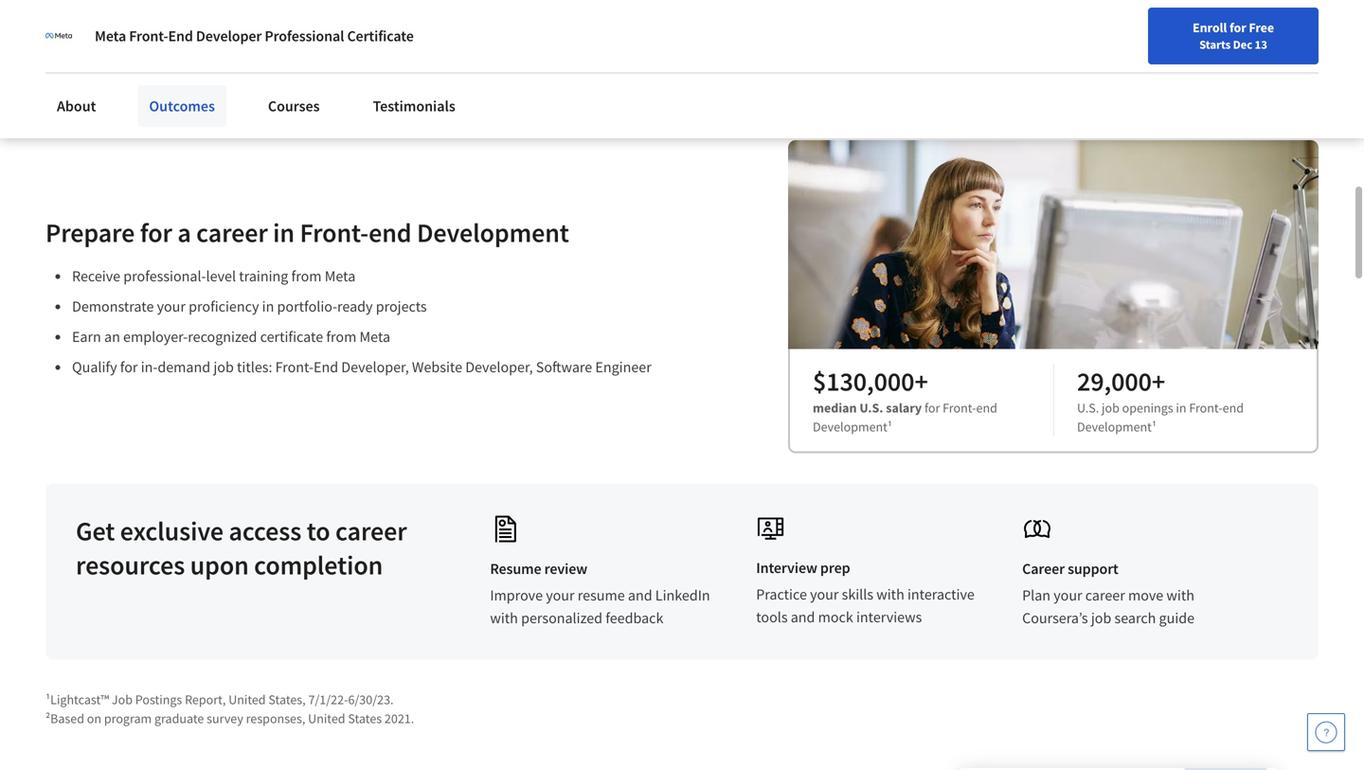Task type: describe. For each thing, give the bounding box(es) containing it.
demand
[[158, 357, 210, 376]]

0 horizontal spatial development
[[417, 216, 569, 249]]

ready
[[337, 297, 373, 316]]

developer
[[196, 27, 262, 45]]

a
[[177, 216, 191, 249]]

courses link
[[257, 85, 331, 127]]

survey
[[207, 710, 243, 727]]

$130,000
[[813, 365, 915, 398]]

training
[[239, 267, 288, 285]]

coursera career certificate image
[[961, 768, 1276, 770]]

for for career
[[140, 216, 172, 249]]

front- down certificate
[[275, 357, 314, 376]]

earn an employer-recognized certificate from meta
[[72, 327, 390, 346]]

demonstrate
[[72, 297, 154, 316]]

learn
[[77, 28, 114, 47]]

resume
[[490, 559, 541, 578]]

access
[[229, 514, 301, 548]]

development inside 29,000 + u.s. job openings in front-end development
[[1077, 418, 1152, 435]]

for front-end development
[[813, 399, 997, 435]]

move
[[1128, 586, 1164, 605]]

your down "professional-"
[[157, 297, 186, 316]]

2021.
[[385, 710, 414, 727]]

receive
[[72, 267, 120, 285]]

personalized
[[521, 609, 603, 628]]

exclusive
[[120, 514, 224, 548]]

meta front-end developer professional certificate
[[95, 27, 414, 45]]

mock
[[818, 608, 853, 627]]

an
[[104, 327, 120, 346]]

7/1/22-
[[308, 691, 348, 708]]

coursera
[[197, 28, 256, 47]]

states,
[[268, 691, 306, 708]]

u.s. inside 29,000 + u.s. job openings in front-end development
[[1077, 399, 1099, 416]]

interview
[[756, 558, 817, 577]]

interviews
[[856, 608, 922, 627]]

29,000
[[1077, 365, 1152, 398]]

certificate
[[347, 27, 414, 45]]

qualify
[[72, 357, 117, 376]]

in-
[[141, 357, 158, 376]]

and inside interview prep practice your skills with interactive tools and mock interviews
[[791, 608, 815, 627]]

job inside 29,000 + u.s. job openings in front-end development
[[1102, 399, 1120, 416]]

resume review improve your resume and linkedin with personalized feedback
[[490, 559, 710, 628]]

coursera's
[[1022, 609, 1088, 628]]

your for interview prep practice your skills with interactive tools and mock interviews
[[810, 585, 839, 604]]

learn more about coursera for business link
[[77, 28, 339, 47]]

website
[[412, 357, 462, 376]]

career for plan
[[1085, 586, 1125, 605]]

professional-
[[123, 267, 206, 285]]

about
[[155, 28, 194, 47]]

states
[[348, 710, 382, 727]]

about link
[[45, 85, 107, 127]]

outcomes
[[149, 97, 215, 116]]

+ for $130,000
[[915, 365, 928, 398]]

job inside career support plan your career move with coursera's job search guide
[[1091, 609, 1112, 628]]

coursera image
[[23, 15, 143, 46]]

job
[[112, 691, 133, 708]]

responses,
[[246, 710, 305, 727]]

on
[[87, 710, 101, 727]]

interview prep practice your skills with interactive tools and mock interviews
[[756, 558, 975, 627]]

0 horizontal spatial end
[[369, 216, 412, 249]]

free
[[1249, 19, 1274, 36]]

interactive
[[908, 585, 975, 604]]

enroll
[[1193, 19, 1227, 36]]

for for demand
[[120, 357, 138, 376]]

outcomes link
[[138, 85, 226, 127]]

career support plan your career move with coursera's job search guide
[[1022, 559, 1195, 628]]

²based
[[45, 710, 84, 727]]

6/30/23.
[[348, 691, 394, 708]]

level
[[206, 267, 236, 285]]

program
[[104, 710, 152, 727]]

postings
[[135, 691, 182, 708]]

median
[[813, 399, 857, 416]]

¹ for $130,000
[[888, 418, 892, 435]]

tools
[[756, 608, 788, 627]]

0 vertical spatial job
[[213, 357, 234, 376]]

career
[[1022, 559, 1065, 578]]

report,
[[185, 691, 226, 708]]

employer-
[[123, 327, 188, 346]]

your for resume review improve your resume and linkedin with personalized feedback
[[546, 586, 575, 605]]

$130,000 + median u.s. salary
[[813, 365, 928, 416]]

support
[[1068, 559, 1119, 578]]

and inside resume review improve your resume and linkedin with personalized feedback
[[628, 586, 652, 605]]

get
[[76, 514, 115, 548]]

29,000 + u.s. job openings in front-end development
[[1077, 365, 1244, 435]]

help center image
[[1315, 721, 1338, 744]]

0 horizontal spatial end
[[168, 27, 193, 45]]

dec
[[1233, 37, 1252, 52]]

your for career support plan your career move with coursera's job search guide
[[1054, 586, 1082, 605]]

linkedin
[[655, 586, 710, 605]]

practice
[[756, 585, 807, 604]]

more
[[117, 28, 152, 47]]

for for starts
[[1230, 19, 1246, 36]]



Task type: locate. For each thing, give the bounding box(es) containing it.
1 vertical spatial in
[[262, 297, 274, 316]]

0 horizontal spatial and
[[628, 586, 652, 605]]

front-
[[129, 27, 168, 45], [300, 216, 369, 249], [275, 357, 314, 376], [943, 399, 976, 416], [1189, 399, 1223, 416]]

2 ¹ from the left
[[1152, 418, 1157, 435]]

for left in-
[[120, 357, 138, 376]]

1 vertical spatial from
[[326, 327, 357, 346]]

end right openings
[[1223, 399, 1244, 416]]

front- right salary
[[943, 399, 976, 416]]

skills
[[842, 585, 873, 604]]

+ for 29,000
[[1152, 365, 1165, 398]]

0 horizontal spatial united
[[228, 691, 266, 708]]

with inside resume review improve your resume and linkedin with personalized feedback
[[490, 609, 518, 628]]

united up survey
[[228, 691, 266, 708]]

+ inside $130,000 + median u.s. salary
[[915, 365, 928, 398]]

0 horizontal spatial with
[[490, 609, 518, 628]]

openings
[[1122, 399, 1173, 416]]

for
[[1230, 19, 1246, 36], [259, 28, 278, 47], [140, 216, 172, 249], [120, 357, 138, 376], [925, 399, 940, 416]]

in
[[273, 216, 295, 249], [262, 297, 274, 316], [1176, 399, 1187, 416]]

career down support
[[1085, 586, 1125, 605]]

13
[[1255, 37, 1267, 52]]

1 ¹ from the left
[[888, 418, 892, 435]]

with inside interview prep practice your skills with interactive tools and mock interviews
[[877, 585, 905, 604]]

search
[[1115, 609, 1156, 628]]

0 horizontal spatial career
[[196, 216, 268, 249]]

from down ready
[[326, 327, 357, 346]]

0 horizontal spatial u.s.
[[860, 399, 883, 416]]

receive professional-level training from meta
[[72, 267, 356, 285]]

+ up salary
[[915, 365, 928, 398]]

development inside for front-end development
[[813, 418, 888, 435]]

1 horizontal spatial meta
[[325, 267, 356, 285]]

learn more about coursera for business
[[77, 28, 339, 47]]

front- up ready
[[300, 216, 369, 249]]

with inside career support plan your career move with coursera's job search guide
[[1167, 586, 1195, 605]]

demonstrate your proficiency in portfolio-ready projects
[[72, 297, 427, 316]]

0 vertical spatial and
[[628, 586, 652, 605]]

0 horizontal spatial meta
[[95, 27, 126, 45]]

salary
[[886, 399, 922, 416]]

1 horizontal spatial u.s.
[[1077, 399, 1099, 416]]

None search field
[[270, 12, 583, 50]]

and right tools
[[791, 608, 815, 627]]

2 vertical spatial career
[[1085, 586, 1125, 605]]

in inside 29,000 + u.s. job openings in front-end development
[[1176, 399, 1187, 416]]

1 horizontal spatial ¹
[[1152, 418, 1157, 435]]

for right salary
[[925, 399, 940, 416]]

u.s. inside $130,000 + median u.s. salary
[[860, 399, 883, 416]]

end
[[168, 27, 193, 45], [314, 357, 338, 376]]

front- right openings
[[1189, 399, 1223, 416]]

end inside for front-end development
[[976, 399, 997, 416]]

¹lightcast™ job postings report, united states, 7/1/22-6/30/23. ²based on program graduate survey responses, united states 2021.
[[45, 691, 414, 727]]

1 vertical spatial end
[[314, 357, 338, 376]]

2 horizontal spatial development
[[1077, 418, 1152, 435]]

1 vertical spatial meta
[[325, 267, 356, 285]]

front- right learn
[[129, 27, 168, 45]]

united down 7/1/22-
[[308, 710, 345, 727]]

u.s.
[[860, 399, 883, 416], [1077, 399, 1099, 416]]

1 horizontal spatial developer,
[[465, 357, 533, 376]]

1 horizontal spatial united
[[308, 710, 345, 727]]

1 vertical spatial career
[[335, 514, 407, 548]]

with down improve
[[490, 609, 518, 628]]

starts
[[1199, 37, 1231, 52]]

2 horizontal spatial meta
[[360, 327, 390, 346]]

meta image
[[45, 23, 72, 49]]

1 vertical spatial job
[[1102, 399, 1120, 416]]

0 horizontal spatial ¹
[[888, 418, 892, 435]]

for up dec
[[1230, 19, 1246, 36]]

coursera enterprise logos image
[[896, 0, 1275, 34]]

meta
[[95, 27, 126, 45], [325, 267, 356, 285], [360, 327, 390, 346]]

qualify for in-demand job titles: front-end developer, website developer, software engineer
[[72, 357, 652, 376]]

in right openings
[[1176, 399, 1187, 416]]

¹ for 29,000
[[1152, 418, 1157, 435]]

and up feedback
[[628, 586, 652, 605]]

to
[[307, 514, 330, 548]]

career
[[196, 216, 268, 249], [335, 514, 407, 548], [1085, 586, 1125, 605]]

2 vertical spatial job
[[1091, 609, 1112, 628]]

¹lightcast™
[[45, 691, 109, 708]]

feedback
[[606, 609, 664, 628]]

1 horizontal spatial from
[[326, 327, 357, 346]]

from up portfolio-
[[291, 267, 322, 285]]

software
[[536, 357, 592, 376]]

2 + from the left
[[1152, 365, 1165, 398]]

united
[[228, 691, 266, 708], [308, 710, 345, 727]]

end left coursera
[[168, 27, 193, 45]]

your inside interview prep practice your skills with interactive tools and mock interviews
[[810, 585, 839, 604]]

career inside get exclusive access to career resources upon completion
[[335, 514, 407, 548]]

2 vertical spatial meta
[[360, 327, 390, 346]]

1 horizontal spatial career
[[335, 514, 407, 548]]

2 u.s. from the left
[[1077, 399, 1099, 416]]

menu item
[[1002, 19, 1124, 81]]

plan
[[1022, 586, 1051, 605]]

+ inside 29,000 + u.s. job openings in front-end development
[[1152, 365, 1165, 398]]

show notifications image
[[1144, 24, 1167, 46]]

your up mock
[[810, 585, 839, 604]]

u.s. down $130,000
[[860, 399, 883, 416]]

prepare for a career in front-end development
[[45, 216, 569, 249]]

2 horizontal spatial career
[[1085, 586, 1125, 605]]

u.s. down 29,000
[[1077, 399, 1099, 416]]

testimonials link
[[361, 85, 467, 127]]

portfolio-
[[277, 297, 337, 316]]

and
[[628, 586, 652, 605], [791, 608, 815, 627]]

0 vertical spatial career
[[196, 216, 268, 249]]

2 horizontal spatial end
[[1223, 399, 1244, 416]]

2 vertical spatial in
[[1176, 399, 1187, 416]]

with up interviews
[[877, 585, 905, 604]]

job down recognized
[[213, 357, 234, 376]]

1 horizontal spatial end
[[314, 357, 338, 376]]

meta right meta image
[[95, 27, 126, 45]]

recognized
[[188, 327, 257, 346]]

upon
[[190, 548, 249, 582]]

front- inside for front-end development
[[943, 399, 976, 416]]

1 horizontal spatial +
[[1152, 365, 1165, 398]]

end down certificate
[[314, 357, 338, 376]]

testimonials
[[373, 97, 455, 116]]

developer, left 'website'
[[341, 357, 409, 376]]

+ up openings
[[1152, 365, 1165, 398]]

with
[[877, 585, 905, 604], [1167, 586, 1195, 605], [490, 609, 518, 628]]

2 developer, from the left
[[465, 357, 533, 376]]

professional
[[265, 27, 344, 45]]

titles:
[[237, 357, 272, 376]]

1 developer, from the left
[[341, 357, 409, 376]]

for left a
[[140, 216, 172, 249]]

¹
[[888, 418, 892, 435], [1152, 418, 1157, 435]]

1 + from the left
[[915, 365, 928, 398]]

meta up ready
[[325, 267, 356, 285]]

end right salary
[[976, 399, 997, 416]]

get exclusive access to career resources upon completion
[[76, 514, 407, 582]]

0 vertical spatial united
[[228, 691, 266, 708]]

earn
[[72, 327, 101, 346]]

resume
[[578, 586, 625, 605]]

2 horizontal spatial with
[[1167, 586, 1195, 605]]

1 vertical spatial united
[[308, 710, 345, 727]]

0 vertical spatial in
[[273, 216, 295, 249]]

your up personalized
[[546, 586, 575, 605]]

job left search
[[1091, 609, 1112, 628]]

guide
[[1159, 609, 1195, 628]]

review
[[544, 559, 588, 578]]

end inside 29,000 + u.s. job openings in front-end development
[[1223, 399, 1244, 416]]

0 horizontal spatial +
[[915, 365, 928, 398]]

from
[[291, 267, 322, 285], [326, 327, 357, 346]]

business
[[281, 28, 339, 47]]

developer,
[[341, 357, 409, 376], [465, 357, 533, 376]]

developer, right 'website'
[[465, 357, 533, 376]]

development
[[417, 216, 569, 249], [813, 418, 888, 435], [1077, 418, 1152, 435]]

prepare
[[45, 216, 135, 249]]

in up "training"
[[273, 216, 295, 249]]

1 horizontal spatial development
[[813, 418, 888, 435]]

0 vertical spatial end
[[168, 27, 193, 45]]

your up coursera's
[[1054, 586, 1082, 605]]

1 vertical spatial and
[[791, 608, 815, 627]]

for left the business
[[259, 28, 278, 47]]

career for access
[[335, 514, 407, 548]]

proficiency
[[189, 297, 259, 316]]

0 horizontal spatial developer,
[[341, 357, 409, 376]]

with up "guide"
[[1167, 586, 1195, 605]]

0 horizontal spatial from
[[291, 267, 322, 285]]

1 u.s. from the left
[[860, 399, 883, 416]]

graduate
[[154, 710, 204, 727]]

career up the level
[[196, 216, 268, 249]]

in down "training"
[[262, 297, 274, 316]]

for inside for front-end development
[[925, 399, 940, 416]]

enroll for free starts dec 13
[[1193, 19, 1274, 52]]

job down 29,000
[[1102, 399, 1120, 416]]

engineer
[[595, 357, 652, 376]]

front- inside 29,000 + u.s. job openings in front-end development
[[1189, 399, 1223, 416]]

courses
[[268, 97, 320, 116]]

your
[[157, 297, 186, 316], [810, 585, 839, 604], [546, 586, 575, 605], [1054, 586, 1082, 605]]

end up projects in the left top of the page
[[369, 216, 412, 249]]

0 vertical spatial meta
[[95, 27, 126, 45]]

improve
[[490, 586, 543, 605]]

your inside career support plan your career move with coursera's job search guide
[[1054, 586, 1082, 605]]

¹ down salary
[[888, 418, 892, 435]]

1 horizontal spatial end
[[976, 399, 997, 416]]

resources
[[76, 548, 185, 582]]

1 horizontal spatial with
[[877, 585, 905, 604]]

completion
[[254, 548, 383, 582]]

end
[[369, 216, 412, 249], [976, 399, 997, 416], [1223, 399, 1244, 416]]

your inside resume review improve your resume and linkedin with personalized feedback
[[546, 586, 575, 605]]

prep
[[820, 558, 850, 577]]

certificate
[[260, 327, 323, 346]]

career inside career support plan your career move with coursera's job search guide
[[1085, 586, 1125, 605]]

0 vertical spatial from
[[291, 267, 322, 285]]

meta up qualify for in-demand job titles: front-end developer, website developer, software engineer
[[360, 327, 390, 346]]

1 horizontal spatial and
[[791, 608, 815, 627]]

¹ down openings
[[1152, 418, 1157, 435]]

career right to
[[335, 514, 407, 548]]

for inside enroll for free starts dec 13
[[1230, 19, 1246, 36]]



Task type: vqa. For each thing, say whether or not it's contained in the screenshot.


